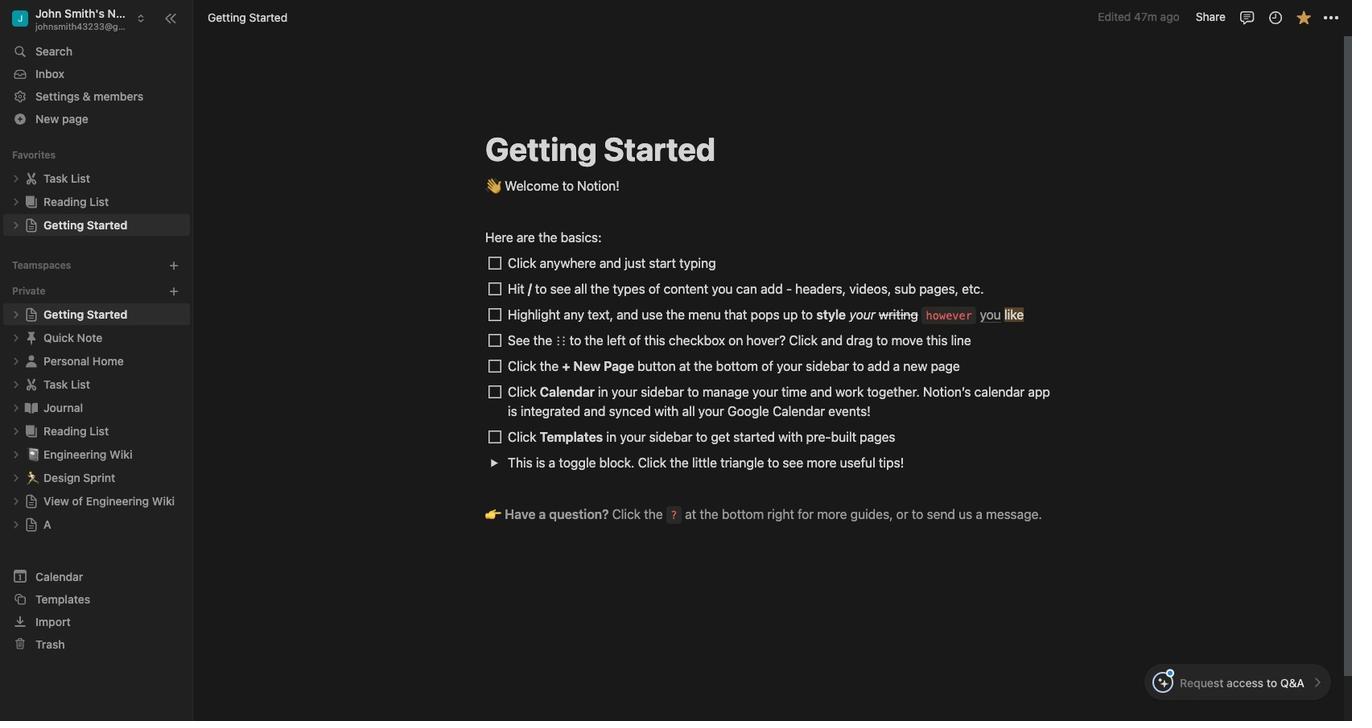 Task type: vqa. For each thing, say whether or not it's contained in the screenshot.
🏃 icon
yes



Task type: locate. For each thing, give the bounding box(es) containing it.
updates image
[[1268, 9, 1284, 25]]

open image
[[11, 197, 21, 207], [11, 220, 21, 230], [11, 403, 21, 413], [11, 450, 21, 459], [11, 520, 21, 529]]

change page icon image
[[23, 170, 39, 186], [23, 194, 39, 210], [24, 218, 39, 232], [24, 307, 39, 322], [23, 330, 39, 346], [23, 353, 39, 369], [23, 376, 39, 393], [23, 400, 39, 416], [23, 423, 39, 439], [24, 494, 39, 508], [24, 517, 39, 532]]

👉 image
[[486, 503, 502, 524]]

4 open image from the top
[[11, 450, 21, 459]]

5 open image from the top
[[11, 520, 21, 529]]

open image
[[11, 174, 21, 183], [11, 310, 21, 319], [11, 333, 21, 343], [11, 356, 21, 366], [11, 380, 21, 389], [11, 426, 21, 436], [490, 459, 499, 467], [11, 473, 21, 483], [11, 496, 21, 506]]

👋 image
[[486, 175, 502, 196]]

1 open image from the top
[[11, 197, 21, 207]]



Task type: describe. For each thing, give the bounding box(es) containing it.
new teamspace image
[[168, 260, 180, 271]]

favorited image
[[1296, 9, 1312, 25]]

close sidebar image
[[164, 12, 177, 25]]

add a page image
[[168, 286, 180, 297]]

📓 image
[[26, 445, 40, 463]]

2 open image from the top
[[11, 220, 21, 230]]

🏃 image
[[26, 468, 40, 487]]

comments image
[[1240, 9, 1256, 25]]

3 open image from the top
[[11, 403, 21, 413]]



